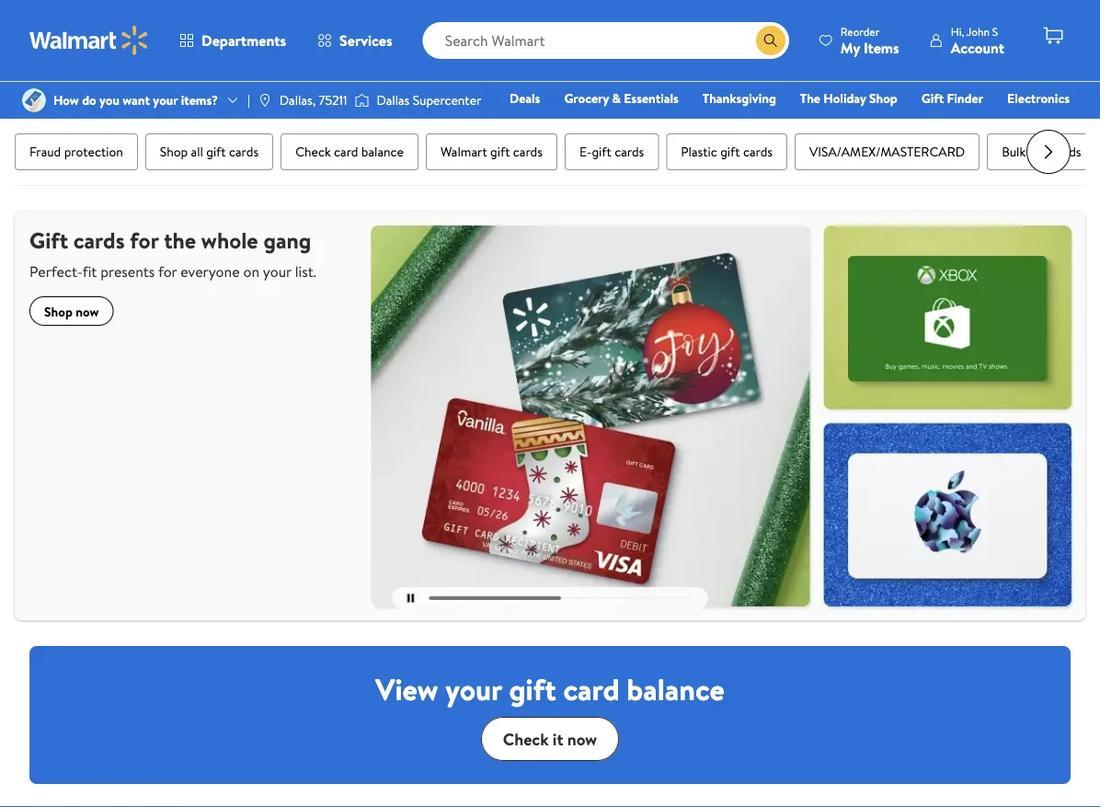 Task type: locate. For each thing, give the bounding box(es) containing it.
0 vertical spatial for
[[130, 225, 159, 255]]

0 vertical spatial balance
[[362, 143, 404, 161]]

0 horizontal spatial your
[[153, 91, 178, 109]]

now down fit
[[76, 302, 99, 320]]

1 horizontal spatial your
[[263, 261, 292, 282]]

now right it
[[568, 728, 597, 751]]

cards
[[229, 143, 259, 161], [513, 143, 543, 161], [615, 143, 645, 161], [744, 143, 773, 161], [1052, 143, 1082, 161], [73, 225, 125, 255]]

check it now
[[503, 728, 597, 751]]

gift right walmart
[[491, 143, 510, 161]]

one
[[929, 115, 957, 133]]

now
[[76, 302, 99, 320], [568, 728, 597, 751]]

shop now link
[[30, 296, 114, 326]]

Walmart Site-Wide search field
[[423, 22, 790, 59]]

1 horizontal spatial now
[[568, 728, 597, 751]]

&
[[613, 89, 621, 107]]

your right want
[[153, 91, 178, 109]]

check card balance
[[296, 143, 404, 161]]

john
[[967, 23, 990, 39]]

gift finder
[[922, 89, 984, 107]]

shop inside "electronics toy shop"
[[682, 115, 710, 133]]

card up check it now in the bottom of the page
[[564, 669, 620, 710]]

grocery
[[565, 89, 609, 107]]

the
[[801, 89, 821, 107]]

on
[[243, 261, 260, 282]]

hi,
[[951, 23, 965, 39]]

for up presents
[[130, 225, 159, 255]]

1 vertical spatial card
[[564, 669, 620, 710]]

gift for walmart gift cards
[[491, 143, 510, 161]]

plastic gift cards
[[681, 143, 773, 161]]

2 vertical spatial your
[[446, 669, 502, 710]]

registry
[[859, 115, 905, 133]]

fraud
[[29, 143, 61, 161]]

gift inside "gift cards for the whole gang perfect-fit presents for everyone on your list."
[[30, 225, 68, 255]]

0 horizontal spatial card
[[334, 143, 359, 161]]

1 vertical spatial gift
[[30, 225, 68, 255]]

shop right toy
[[682, 115, 710, 133]]

check down dallas, 75211 at the left of page
[[296, 143, 331, 161]]

1 horizontal spatial  image
[[355, 91, 370, 110]]

gift for e-gift cards
[[592, 143, 612, 161]]

e-gift cards link
[[565, 133, 659, 170]]

 image
[[355, 91, 370, 110], [258, 93, 272, 108]]

0 horizontal spatial  image
[[258, 93, 272, 108]]

0 vertical spatial check
[[296, 143, 331, 161]]

for down the
[[158, 261, 177, 282]]

holiday
[[824, 89, 867, 107]]

view
[[376, 669, 439, 710]]

walmart+ link
[[1007, 114, 1079, 134]]

gift up "perfect-"
[[30, 225, 68, 255]]

your
[[153, 91, 178, 109], [263, 261, 292, 282], [446, 669, 502, 710]]

gift down grocery
[[592, 143, 612, 161]]

dallas supercenter
[[377, 91, 482, 109]]

shop left all
[[160, 143, 188, 161]]

cards down home
[[744, 143, 773, 161]]

all
[[191, 143, 203, 161]]

gift for cards
[[30, 225, 68, 255]]

gift finder link
[[914, 88, 992, 108]]

gift
[[922, 89, 945, 107], [30, 225, 68, 255]]

gift inside 'link'
[[922, 89, 945, 107]]

shop
[[870, 89, 898, 107], [682, 115, 710, 133], [160, 143, 188, 161], [44, 302, 73, 320]]

shop now
[[44, 302, 99, 320]]

shop up registry
[[870, 89, 898, 107]]

account
[[951, 37, 1005, 58]]

check card balance link
[[281, 133, 419, 170]]

bulk
[[1002, 143, 1026, 161]]

pause image
[[408, 594, 414, 602]]

electronics
[[1008, 89, 1070, 107]]

0 horizontal spatial balance
[[362, 143, 404, 161]]

e-gift cards
[[580, 143, 645, 161]]

 image right |
[[258, 93, 272, 108]]

for
[[130, 225, 159, 255], [158, 261, 177, 282]]

1 horizontal spatial gift
[[922, 89, 945, 107]]

check
[[296, 143, 331, 161], [503, 728, 549, 751]]

cards right e-
[[615, 143, 645, 161]]

gang
[[264, 225, 311, 255]]

gift right bulk on the top right
[[1030, 143, 1049, 161]]

 image right 75211
[[355, 91, 370, 110]]

check left it
[[503, 728, 549, 751]]

0 horizontal spatial gift
[[30, 225, 68, 255]]

1 vertical spatial now
[[568, 728, 597, 751]]

debit
[[960, 115, 992, 133]]

finder
[[948, 89, 984, 107]]

services button
[[302, 18, 408, 63]]

1 horizontal spatial check
[[503, 728, 549, 751]]

1 vertical spatial your
[[263, 261, 292, 282]]

 image for dallas, 75211
[[258, 93, 272, 108]]

 image
[[22, 88, 46, 112]]

cards down the deals link
[[513, 143, 543, 161]]

cards up fit
[[73, 225, 125, 255]]

0 vertical spatial now
[[76, 302, 99, 320]]

card
[[334, 143, 359, 161], [564, 669, 620, 710]]

fashion
[[792, 115, 835, 133]]

1 vertical spatial check
[[503, 728, 549, 751]]

grocery & essentials link
[[556, 88, 687, 108]]

everyone
[[181, 261, 240, 282]]

1 vertical spatial balance
[[627, 669, 725, 710]]

home
[[734, 115, 768, 133]]

your right view
[[446, 669, 502, 710]]

dallas,
[[280, 91, 316, 109]]

cards down walmart+ link
[[1052, 143, 1082, 161]]

cart contains 0 items total amount $0.00 image
[[1043, 25, 1065, 47]]

card down 75211
[[334, 143, 359, 161]]

bulk gift cards link
[[988, 133, 1097, 170]]

how
[[53, 91, 79, 109]]

cards for bulk gift cards
[[1052, 143, 1082, 161]]

your right the on
[[263, 261, 292, 282]]

thanksgiving link
[[695, 88, 785, 108]]

view your gift card balance
[[376, 669, 725, 710]]

gift for plastic gift cards
[[721, 143, 741, 161]]

fashion link
[[784, 114, 843, 134]]

next slide for navpills list image
[[1027, 130, 1071, 174]]

gift up one at the right
[[922, 89, 945, 107]]

the holiday shop link
[[792, 88, 906, 108]]

0 horizontal spatial check
[[296, 143, 331, 161]]

items
[[864, 37, 900, 58]]

gift
[[206, 143, 226, 161], [491, 143, 510, 161], [592, 143, 612, 161], [721, 143, 741, 161], [1030, 143, 1049, 161], [509, 669, 557, 710]]

gift right plastic
[[721, 143, 741, 161]]

0 vertical spatial gift
[[922, 89, 945, 107]]

balance
[[362, 143, 404, 161], [627, 669, 725, 710]]



Task type: describe. For each thing, give the bounding box(es) containing it.
plastic
[[681, 143, 718, 161]]

|
[[248, 91, 250, 109]]

presents
[[101, 261, 155, 282]]

fraud protection link
[[15, 133, 138, 170]]

reorder my items
[[841, 23, 900, 58]]

home link
[[726, 114, 776, 134]]

gift for bulk gift cards
[[1030, 143, 1049, 161]]

shop all gift cards link
[[145, 133, 273, 170]]

gift cards for the whole gang perfect-fit presents for everyone on your list.
[[30, 225, 317, 282]]

visa/amex/mastercard
[[810, 143, 966, 161]]

75211
[[319, 91, 347, 109]]

fit
[[83, 261, 97, 282]]

you
[[99, 91, 120, 109]]

dallas, 75211
[[280, 91, 347, 109]]

the
[[164, 225, 196, 255]]

departments
[[202, 30, 286, 51]]

2 horizontal spatial your
[[446, 669, 502, 710]]

grocery & essentials
[[565, 89, 679, 107]]

check for check card balance
[[296, 143, 331, 161]]

1 vertical spatial for
[[158, 261, 177, 282]]

thanksgiving
[[703, 89, 777, 107]]

hi, john s account
[[951, 23, 1005, 58]]

cards inside "gift cards for the whole gang perfect-fit presents for everyone on your list."
[[73, 225, 125, 255]]

cards for e-gift cards
[[615, 143, 645, 161]]

how do you want your items?
[[53, 91, 218, 109]]

e-
[[580, 143, 592, 161]]

walmart gift cards
[[441, 143, 543, 161]]

gift right all
[[206, 143, 226, 161]]

Search search field
[[423, 22, 790, 59]]

departments button
[[164, 18, 302, 63]]

1 horizontal spatial balance
[[627, 669, 725, 710]]

deals link
[[502, 88, 549, 108]]

plastic gift cards link
[[667, 133, 788, 170]]

visa/amex/mastercard link
[[795, 133, 980, 170]]

do
[[82, 91, 96, 109]]

want
[[123, 91, 150, 109]]

reorder
[[841, 23, 880, 39]]

perfect-
[[30, 261, 83, 282]]

0 vertical spatial your
[[153, 91, 178, 109]]

list.
[[295, 261, 317, 282]]

electronics link
[[1000, 88, 1079, 108]]

services
[[340, 30, 393, 51]]

gift for finder
[[922, 89, 945, 107]]

toy
[[660, 115, 679, 133]]

essentials
[[624, 89, 679, 107]]

protection
[[64, 143, 123, 161]]

cards right all
[[229, 143, 259, 161]]

fraud protection
[[29, 143, 123, 161]]

toy shop link
[[652, 114, 718, 134]]

check it now link
[[481, 717, 620, 761]]

gift up "check it now" link
[[509, 669, 557, 710]]

1 horizontal spatial card
[[564, 669, 620, 710]]

electronics toy shop
[[660, 89, 1070, 133]]

one debit link
[[921, 114, 1000, 134]]

my
[[841, 37, 861, 58]]

shop all gift cards
[[160, 143, 259, 161]]

your inside "gift cards for the whole gang perfect-fit presents for everyone on your list."
[[263, 261, 292, 282]]

search icon image
[[764, 33, 779, 48]]

it
[[553, 728, 564, 751]]

walmart
[[441, 143, 488, 161]]

walmart image
[[29, 26, 149, 55]]

s
[[993, 23, 999, 39]]

0 horizontal spatial now
[[76, 302, 99, 320]]

the holiday shop
[[801, 89, 898, 107]]

cards for plastic gift cards
[[744, 143, 773, 161]]

shop down "perfect-"
[[44, 302, 73, 320]]

items?
[[181, 91, 218, 109]]

registry link
[[850, 114, 914, 134]]

walmart gift cards link
[[426, 133, 558, 170]]

0 vertical spatial card
[[334, 143, 359, 161]]

bulk gift cards
[[1002, 143, 1082, 161]]

walmart+
[[1016, 115, 1070, 133]]

deals
[[510, 89, 541, 107]]

 image for dallas supercenter
[[355, 91, 370, 110]]

check for check it now
[[503, 728, 549, 751]]

carousel controls navigation
[[393, 587, 708, 609]]

dallas
[[377, 91, 410, 109]]

supercenter
[[413, 91, 482, 109]]

cards for walmart gift cards
[[513, 143, 543, 161]]

one debit
[[929, 115, 992, 133]]

whole
[[201, 225, 258, 255]]



Task type: vqa. For each thing, say whether or not it's contained in the screenshot.
Shop now link
yes



